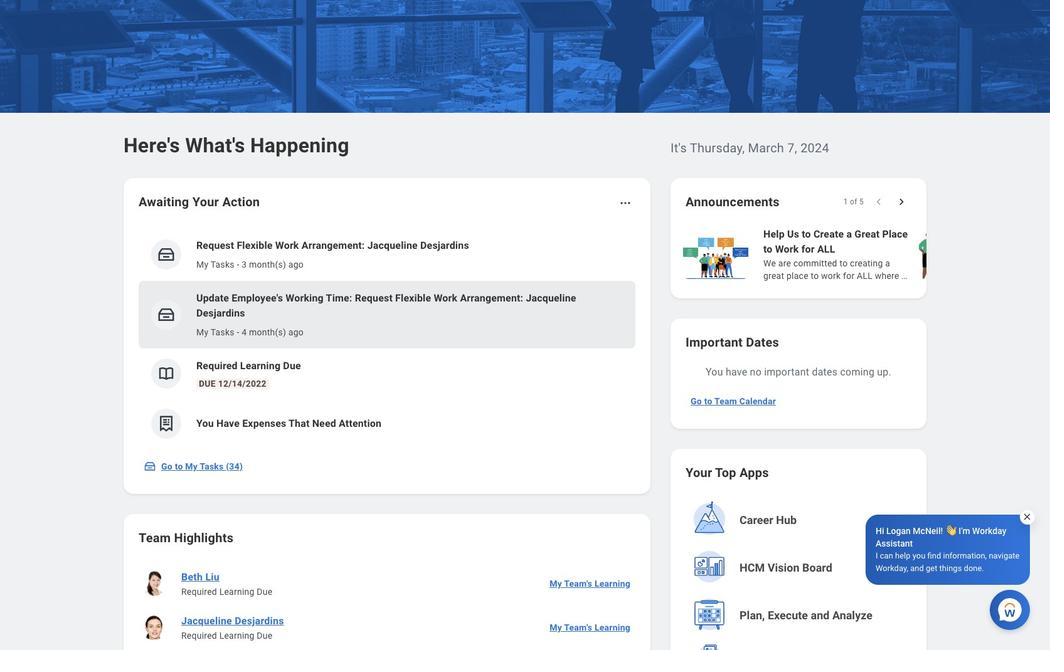Task type: vqa. For each thing, say whether or not it's contained in the screenshot.
get
yes



Task type: describe. For each thing, give the bounding box(es) containing it.
announcements list
[[681, 226, 1050, 284]]

action
[[222, 194, 260, 210]]

dates
[[746, 335, 779, 350]]

get
[[926, 564, 937, 573]]

thursday,
[[690, 141, 745, 156]]

desjardins inside update employee's working time: request flexible work arrangement: jacqueline desjardins
[[196, 307, 245, 319]]

announcements
[[686, 194, 780, 210]]

hcm
[[740, 561, 765, 575]]

learning inside jacqueline desjardins required learning due
[[219, 631, 254, 641]]

here's what's happening
[[124, 134, 349, 157]]

assistant
[[876, 539, 913, 549]]

plan,
[[740, 609, 765, 622]]

beth
[[181, 572, 203, 583]]

1 vertical spatial team
[[139, 531, 171, 546]]

(34)
[[226, 462, 243, 472]]

0 horizontal spatial work
[[275, 240, 299, 252]]

plan, execute and analyze
[[740, 609, 873, 622]]

plan, execute and analyze button
[[687, 593, 913, 639]]

dates
[[812, 366, 838, 378]]

due left 12/14/2022
[[199, 379, 216, 389]]

7,
[[788, 141, 797, 156]]

time:
[[326, 292, 352, 304]]

list item containing update employee's working time: request flexible work arrangement: jacqueline
[[139, 281, 635, 349]]

done.
[[964, 564, 984, 573]]

jacqueline desjardins button
[[176, 614, 289, 630]]

beth liu required learning due
[[181, 572, 272, 597]]

team inside go to team calendar button
[[714, 396, 737, 407]]

awaiting your action list
[[139, 228, 635, 449]]

of
[[850, 198, 857, 206]]

top
[[715, 465, 736, 481]]

creating
[[850, 258, 883, 269]]

work inside update employee's working time: request flexible work arrangement: jacqueline desjardins
[[434, 292, 458, 304]]

mcneil!
[[913, 526, 943, 536]]

great
[[763, 271, 784, 281]]

0 vertical spatial desjardins
[[420, 240, 469, 252]]

board
[[802, 561, 832, 575]]

my tasks - 3 month(s) ago
[[196, 260, 304, 270]]

flexible inside update employee's working time: request flexible work arrangement: jacqueline desjardins
[[395, 292, 431, 304]]

12/14/2022
[[218, 379, 266, 389]]

employee's
[[232, 292, 283, 304]]

you have no important dates coming up.
[[706, 366, 891, 378]]

tasks for 3
[[211, 260, 234, 270]]

career hub
[[740, 514, 797, 527]]

hi logan mcneil! 👋 i'm workday assistant i can help you find information, navigate workday, and get things done.
[[876, 526, 1020, 573]]

we
[[763, 258, 776, 269]]

coming
[[840, 366, 875, 378]]

hcm vision board button
[[687, 546, 913, 591]]

request inside update employee's working time: request flexible work arrangement: jacqueline desjardins
[[355, 292, 393, 304]]

1 horizontal spatial a
[[885, 258, 890, 269]]

ago for my tasks - 4 month(s) ago
[[288, 327, 304, 338]]

help us to create a great place to work for all we are committed to creating a great place to work for all where …
[[763, 228, 908, 281]]

you have expenses that need attention button
[[139, 399, 635, 449]]

inbox image inside go to my tasks (34) button
[[144, 460, 156, 473]]

career
[[740, 514, 773, 527]]

what's
[[185, 134, 245, 157]]

👋
[[945, 526, 957, 536]]

highlights
[[174, 531, 234, 546]]

tasks inside button
[[200, 462, 224, 472]]

logan
[[886, 526, 911, 536]]

work
[[821, 271, 841, 281]]

that
[[289, 418, 310, 430]]

inbox image for my tasks - 4 month(s) ago
[[157, 306, 176, 324]]

team highlights list
[[139, 562, 635, 651]]

i
[[876, 551, 878, 561]]

learning inside beth liu required learning due
[[219, 587, 254, 597]]

to inside button
[[704, 396, 712, 407]]

help
[[895, 551, 911, 561]]

apps
[[740, 465, 769, 481]]

required inside awaiting your action list
[[196, 360, 238, 372]]

book open image
[[157, 364, 176, 383]]

related actions image
[[619, 197, 632, 210]]

request flexible work arrangement: jacqueline desjardins
[[196, 240, 469, 252]]

workday,
[[876, 564, 908, 573]]

update
[[196, 292, 229, 304]]

committed
[[794, 258, 837, 269]]

vision
[[768, 561, 800, 575]]

awaiting
[[139, 194, 189, 210]]

month(s) for 4
[[249, 327, 286, 338]]

- for 4
[[237, 327, 239, 338]]

ago for my tasks - 3 month(s) ago
[[288, 260, 304, 270]]

1 of 5 status
[[844, 197, 864, 207]]

dashboard expenses image
[[157, 415, 176, 433]]

1
[[844, 198, 848, 206]]

3
[[242, 260, 247, 270]]

things
[[940, 564, 962, 573]]

jacqueline desjardins required learning due
[[181, 615, 284, 641]]

0 vertical spatial for
[[802, 243, 815, 255]]

march
[[748, 141, 784, 156]]

hub
[[776, 514, 797, 527]]

chevron left small image
[[873, 196, 885, 208]]

1 of 5
[[844, 198, 864, 206]]

4
[[242, 327, 247, 338]]

month(s) for 3
[[249, 260, 286, 270]]

0 horizontal spatial a
[[847, 228, 852, 240]]

create
[[814, 228, 844, 240]]



Task type: locate. For each thing, give the bounding box(es) containing it.
required up due 12/14/2022
[[196, 360, 238, 372]]

you inside 'button'
[[196, 418, 214, 430]]

can
[[880, 551, 893, 561]]

0 vertical spatial my team's learning button
[[545, 572, 635, 597]]

for right work
[[843, 271, 855, 281]]

you for you have no important dates coming up.
[[706, 366, 723, 378]]

beth liu button
[[176, 570, 225, 586]]

1 vertical spatial you
[[196, 418, 214, 430]]

0 vertical spatial all
[[817, 243, 835, 255]]

tasks left (34)
[[200, 462, 224, 472]]

and
[[910, 564, 924, 573], [811, 609, 830, 622]]

calendar
[[740, 396, 776, 407]]

1 vertical spatial my team's learning button
[[545, 615, 635, 641]]

my team's learning
[[550, 579, 630, 589], [550, 623, 630, 633]]

team's
[[564, 579, 592, 589], [564, 623, 592, 633]]

flexible
[[237, 240, 273, 252], [395, 292, 431, 304]]

0 vertical spatial a
[[847, 228, 852, 240]]

0 vertical spatial ago
[[288, 260, 304, 270]]

0 vertical spatial flexible
[[237, 240, 273, 252]]

1 vertical spatial team's
[[564, 623, 592, 633]]

information,
[[943, 551, 987, 561]]

1 horizontal spatial your
[[686, 465, 712, 481]]

arrangement:
[[302, 240, 365, 252], [460, 292, 523, 304]]

find
[[928, 551, 941, 561]]

hi
[[876, 526, 884, 536]]

request up my tasks - 3 month(s) ago
[[196, 240, 234, 252]]

team
[[714, 396, 737, 407], [139, 531, 171, 546]]

due down jacqueline desjardins button
[[257, 631, 272, 641]]

due inside beth liu required learning due
[[257, 587, 272, 597]]

1 vertical spatial flexible
[[395, 292, 431, 304]]

2 horizontal spatial jacqueline
[[526, 292, 576, 304]]

go inside go to team calendar button
[[691, 396, 702, 407]]

0 vertical spatial your
[[192, 194, 219, 210]]

you have expenses that need attention
[[196, 418, 382, 430]]

you left have at right
[[706, 366, 723, 378]]

1 vertical spatial ago
[[288, 327, 304, 338]]

2 my team's learning button from the top
[[545, 615, 635, 641]]

go to my tasks (34)
[[161, 462, 243, 472]]

here's
[[124, 134, 180, 157]]

1 vertical spatial jacqueline
[[526, 292, 576, 304]]

1 horizontal spatial all
[[857, 271, 873, 281]]

required down jacqueline desjardins button
[[181, 631, 217, 641]]

inbox image down awaiting
[[157, 245, 176, 264]]

0 horizontal spatial flexible
[[237, 240, 273, 252]]

0 horizontal spatial all
[[817, 243, 835, 255]]

2 ago from the top
[[288, 327, 304, 338]]

you left have
[[196, 418, 214, 430]]

1 horizontal spatial arrangement:
[[460, 292, 523, 304]]

1 my team's learning button from the top
[[545, 572, 635, 597]]

1 vertical spatial desjardins
[[196, 307, 245, 319]]

my team's learning for desjardins
[[550, 623, 630, 633]]

for
[[802, 243, 815, 255], [843, 271, 855, 281]]

0 horizontal spatial team
[[139, 531, 171, 546]]

request right time:
[[355, 292, 393, 304]]

due inside jacqueline desjardins required learning due
[[257, 631, 272, 641]]

team highlights
[[139, 531, 234, 546]]

to inside button
[[175, 462, 183, 472]]

inbox image left go to my tasks (34)
[[144, 460, 156, 473]]

great
[[855, 228, 880, 240]]

workday
[[972, 526, 1007, 536]]

liu
[[205, 572, 220, 583]]

1 my team's learning from the top
[[550, 579, 630, 589]]

1 vertical spatial month(s)
[[249, 327, 286, 338]]

0 vertical spatial and
[[910, 564, 924, 573]]

0 vertical spatial required
[[196, 360, 238, 372]]

list item
[[139, 281, 635, 349]]

1 vertical spatial go
[[161, 462, 172, 472]]

it's
[[671, 141, 687, 156]]

career hub button
[[687, 498, 913, 543]]

jacqueline inside update employee's working time: request flexible work arrangement: jacqueline desjardins
[[526, 292, 576, 304]]

-
[[237, 260, 239, 270], [237, 327, 239, 338]]

place
[[882, 228, 908, 240]]

1 horizontal spatial team
[[714, 396, 737, 407]]

0 vertical spatial my team's learning
[[550, 579, 630, 589]]

- left '3' at the left top of page
[[237, 260, 239, 270]]

execute
[[768, 609, 808, 622]]

1 vertical spatial and
[[811, 609, 830, 622]]

tasks for 4
[[211, 327, 234, 338]]

1 horizontal spatial and
[[910, 564, 924, 573]]

to down committed
[[811, 271, 819, 281]]

0 vertical spatial you
[[706, 366, 723, 378]]

team's for liu
[[564, 579, 592, 589]]

1 team's from the top
[[564, 579, 592, 589]]

0 vertical spatial team
[[714, 396, 737, 407]]

work inside help us to create a great place to work for all we are committed to creating a great place to work for all where …
[[775, 243, 799, 255]]

and down you
[[910, 564, 924, 573]]

a up where
[[885, 258, 890, 269]]

1 horizontal spatial work
[[434, 292, 458, 304]]

to up we
[[763, 243, 773, 255]]

0 horizontal spatial arrangement:
[[302, 240, 365, 252]]

go down "dashboard expenses" image
[[161, 462, 172, 472]]

go for go to my tasks (34)
[[161, 462, 172, 472]]

my team's learning for liu
[[550, 579, 630, 589]]

inbox image for my tasks - 3 month(s) ago
[[157, 245, 176, 264]]

inbox image
[[157, 245, 176, 264], [157, 306, 176, 324], [144, 460, 156, 473]]

month(s)
[[249, 260, 286, 270], [249, 327, 286, 338]]

important
[[686, 335, 743, 350]]

1 vertical spatial your
[[686, 465, 712, 481]]

you for you have expenses that need attention
[[196, 418, 214, 430]]

0 vertical spatial -
[[237, 260, 239, 270]]

required for beth liu
[[181, 587, 217, 597]]

0 vertical spatial team's
[[564, 579, 592, 589]]

x image
[[1023, 513, 1032, 522]]

month(s) right '3' at the left top of page
[[249, 260, 286, 270]]

1 horizontal spatial you
[[706, 366, 723, 378]]

1 month(s) from the top
[[249, 260, 286, 270]]

tasks left 4
[[211, 327, 234, 338]]

desjardins inside jacqueline desjardins required learning due
[[235, 615, 284, 627]]

required down beth liu button
[[181, 587, 217, 597]]

0 vertical spatial request
[[196, 240, 234, 252]]

required inside jacqueline desjardins required learning due
[[181, 631, 217, 641]]

ago up 'working'
[[288, 260, 304, 270]]

1 horizontal spatial jacqueline
[[367, 240, 418, 252]]

learning inside awaiting your action list
[[240, 360, 281, 372]]

go inside go to my tasks (34) button
[[161, 462, 172, 472]]

team down have at right
[[714, 396, 737, 407]]

2024
[[801, 141, 829, 156]]

0 horizontal spatial your
[[192, 194, 219, 210]]

go left the calendar
[[691, 396, 702, 407]]

2 horizontal spatial work
[[775, 243, 799, 255]]

have
[[216, 418, 240, 430]]

to down "dashboard expenses" image
[[175, 462, 183, 472]]

awaiting your action
[[139, 194, 260, 210]]

1 horizontal spatial go
[[691, 396, 702, 407]]

my tasks - 4 month(s) ago
[[196, 327, 304, 338]]

5
[[859, 198, 864, 206]]

2 vertical spatial inbox image
[[144, 460, 156, 473]]

1 horizontal spatial flexible
[[395, 292, 431, 304]]

1 vertical spatial arrangement:
[[460, 292, 523, 304]]

no
[[750, 366, 762, 378]]

are
[[778, 258, 791, 269]]

2 vertical spatial jacqueline
[[181, 615, 232, 627]]

go to team calendar
[[691, 396, 776, 407]]

required inside beth liu required learning due
[[181, 587, 217, 597]]

and inside button
[[811, 609, 830, 622]]

expenses
[[242, 418, 286, 430]]

important
[[764, 366, 809, 378]]

work
[[275, 240, 299, 252], [775, 243, 799, 255], [434, 292, 458, 304]]

1 vertical spatial my team's learning
[[550, 623, 630, 633]]

1 - from the top
[[237, 260, 239, 270]]

1 vertical spatial -
[[237, 327, 239, 338]]

2 - from the top
[[237, 327, 239, 338]]

need
[[312, 418, 336, 430]]

update employee's working time: request flexible work arrangement: jacqueline desjardins
[[196, 292, 576, 319]]

to right us
[[802, 228, 811, 240]]

tasks left '3' at the left top of page
[[211, 260, 234, 270]]

0 vertical spatial arrangement:
[[302, 240, 365, 252]]

team's for desjardins
[[564, 623, 592, 633]]

all down creating
[[857, 271, 873, 281]]

a left the great
[[847, 228, 852, 240]]

0 vertical spatial month(s)
[[249, 260, 286, 270]]

team left highlights
[[139, 531, 171, 546]]

due up jacqueline desjardins button
[[257, 587, 272, 597]]

chevron right small image
[[895, 196, 908, 208]]

- left 4
[[237, 327, 239, 338]]

1 vertical spatial for
[[843, 271, 855, 281]]

0 horizontal spatial go
[[161, 462, 172, 472]]

ago down 'working'
[[288, 327, 304, 338]]

required learning due
[[196, 360, 301, 372]]

go for go to team calendar
[[691, 396, 702, 407]]

analyze
[[832, 609, 873, 622]]

where
[[875, 271, 899, 281]]

2 my team's learning from the top
[[550, 623, 630, 633]]

2 vertical spatial required
[[181, 631, 217, 641]]

0 horizontal spatial you
[[196, 418, 214, 430]]

0 horizontal spatial jacqueline
[[181, 615, 232, 627]]

all down create
[[817, 243, 835, 255]]

your left top
[[686, 465, 712, 481]]

help
[[763, 228, 785, 240]]

0 horizontal spatial request
[[196, 240, 234, 252]]

1 horizontal spatial request
[[355, 292, 393, 304]]

important dates
[[686, 335, 779, 350]]

month(s) right 4
[[249, 327, 286, 338]]

happening
[[250, 134, 349, 157]]

0 vertical spatial inbox image
[[157, 245, 176, 264]]

your left action
[[192, 194, 219, 210]]

- for 3
[[237, 260, 239, 270]]

ago
[[288, 260, 304, 270], [288, 327, 304, 338]]

1 ago from the top
[[288, 260, 304, 270]]

0 vertical spatial go
[[691, 396, 702, 407]]

required
[[196, 360, 238, 372], [181, 587, 217, 597], [181, 631, 217, 641]]

0 vertical spatial jacqueline
[[367, 240, 418, 252]]

go to team calendar button
[[686, 389, 781, 414]]

it's thursday, march 7, 2024
[[671, 141, 829, 156]]

0 horizontal spatial for
[[802, 243, 815, 255]]

you
[[706, 366, 723, 378], [196, 418, 214, 430]]

2 vertical spatial tasks
[[200, 462, 224, 472]]

navigate
[[989, 551, 1020, 561]]

2 team's from the top
[[564, 623, 592, 633]]

1 vertical spatial inbox image
[[157, 306, 176, 324]]

0 horizontal spatial and
[[811, 609, 830, 622]]

jacqueline inside jacqueline desjardins required learning due
[[181, 615, 232, 627]]

1 vertical spatial request
[[355, 292, 393, 304]]

your top apps
[[686, 465, 769, 481]]

and inside hi logan mcneil! 👋 i'm workday assistant i can help you find information, navigate workday, and get things done.
[[910, 564, 924, 573]]

to left the calendar
[[704, 396, 712, 407]]

1 horizontal spatial for
[[843, 271, 855, 281]]

working
[[286, 292, 324, 304]]

1 vertical spatial all
[[857, 271, 873, 281]]

us
[[787, 228, 799, 240]]

2 month(s) from the top
[[249, 327, 286, 338]]

2 vertical spatial desjardins
[[235, 615, 284, 627]]

i'm
[[959, 526, 970, 536]]

my team's learning button for liu
[[545, 572, 635, 597]]

to up work
[[840, 258, 848, 269]]

arrangement: inside update employee's working time: request flexible work arrangement: jacqueline desjardins
[[460, 292, 523, 304]]

1 vertical spatial tasks
[[211, 327, 234, 338]]

have
[[726, 366, 747, 378]]

0 vertical spatial tasks
[[211, 260, 234, 270]]

…
[[902, 271, 908, 281]]

go
[[691, 396, 702, 407], [161, 462, 172, 472]]

due down my tasks - 4 month(s) ago
[[283, 360, 301, 372]]

for up committed
[[802, 243, 815, 255]]

learning
[[240, 360, 281, 372], [595, 579, 630, 589], [219, 587, 254, 597], [595, 623, 630, 633], [219, 631, 254, 641]]

my team's learning button for desjardins
[[545, 615, 635, 641]]

1 vertical spatial required
[[181, 587, 217, 597]]

up.
[[877, 366, 891, 378]]

inbox image up book open image
[[157, 306, 176, 324]]

1 vertical spatial a
[[885, 258, 890, 269]]

and left analyze
[[811, 609, 830, 622]]

you
[[913, 551, 926, 561]]

go to my tasks (34) button
[[139, 454, 250, 479]]

required for jacqueline desjardins
[[181, 631, 217, 641]]



